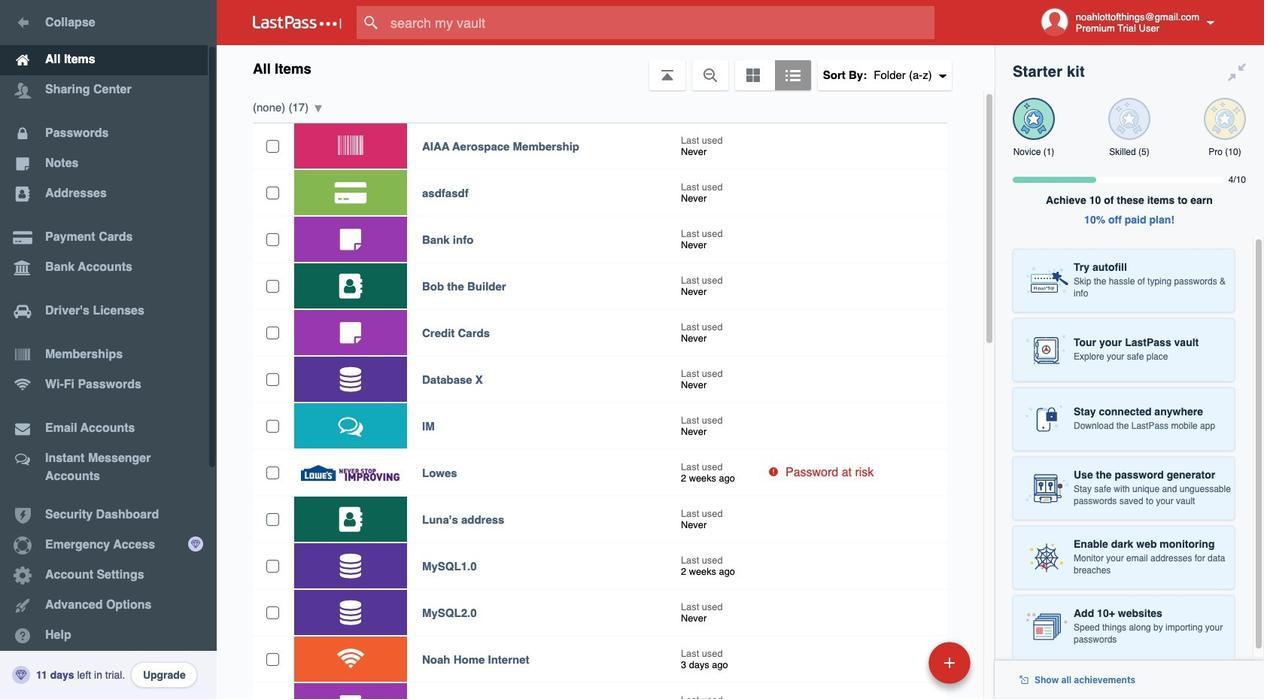 Task type: describe. For each thing, give the bounding box(es) containing it.
Search search field
[[357, 6, 959, 39]]

search my vault text field
[[357, 6, 959, 39]]

new item element
[[826, 642, 977, 684]]

lastpass image
[[253, 16, 342, 29]]

new item navigation
[[826, 638, 980, 699]]



Task type: locate. For each thing, give the bounding box(es) containing it.
main navigation navigation
[[0, 0, 217, 699]]

vault options navigation
[[217, 45, 995, 90]]



